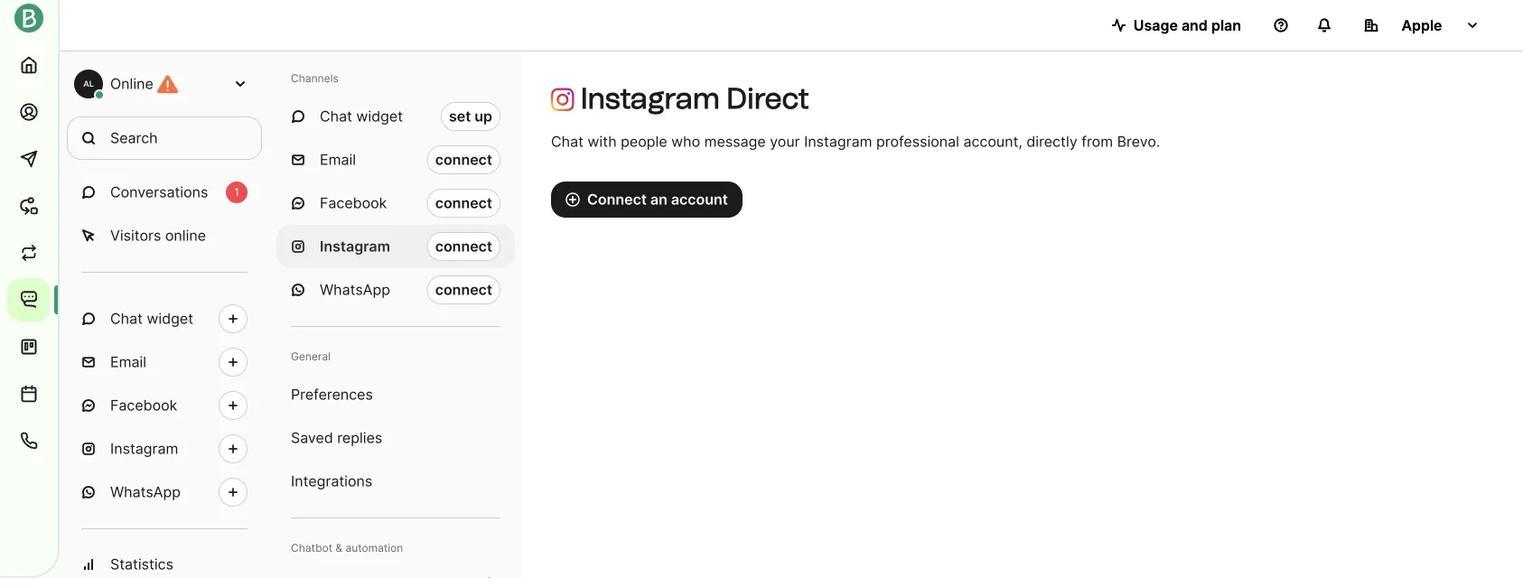 Task type: describe. For each thing, give the bounding box(es) containing it.
usage and plan
[[1134, 16, 1242, 34]]

conversations
[[110, 183, 208, 201]]

brevo.
[[1118, 133, 1161, 150]]

statistics
[[110, 556, 173, 573]]

1 vertical spatial chat
[[551, 133, 584, 150]]

online
[[110, 75, 153, 93]]

al
[[83, 79, 94, 89]]

connect for email
[[435, 151, 493, 169]]

set up
[[449, 108, 493, 125]]

online
[[165, 227, 206, 244]]

up
[[475, 108, 493, 125]]

account
[[671, 191, 728, 208]]

plan
[[1212, 16, 1242, 34]]

instagram image
[[551, 88, 574, 111]]

search link
[[67, 117, 262, 160]]

professional
[[877, 133, 960, 150]]

an
[[651, 191, 668, 208]]

connect an account link
[[551, 182, 743, 218]]

directly
[[1027, 133, 1078, 150]]

message
[[705, 133, 766, 150]]

usage and plan button
[[1098, 7, 1256, 43]]

integrations link
[[277, 460, 515, 503]]

whatsapp link
[[67, 471, 262, 514]]

1 vertical spatial whatsapp
[[110, 484, 181, 501]]

preferences
[[291, 386, 373, 404]]

connect an account
[[587, 191, 728, 208]]

automation
[[346, 542, 403, 555]]

0 vertical spatial facebook
[[320, 194, 387, 212]]

chatbot & automation
[[291, 542, 403, 555]]

who
[[672, 133, 701, 150]]

apple
[[1402, 16, 1443, 34]]

preferences link
[[277, 373, 515, 417]]

search
[[110, 129, 158, 147]]

usage
[[1134, 16, 1179, 34]]

statistics link
[[67, 543, 262, 578]]

visitors online
[[110, 227, 206, 244]]

apple button
[[1350, 7, 1495, 43]]



Task type: vqa. For each thing, say whether or not it's contained in the screenshot.


Task type: locate. For each thing, give the bounding box(es) containing it.
connect for instagram
[[435, 238, 493, 255]]

your
[[770, 133, 800, 150]]

and
[[1182, 16, 1208, 34]]

chat widget link
[[67, 297, 262, 341]]

1 horizontal spatial whatsapp
[[320, 281, 390, 299]]

saved replies
[[291, 429, 383, 447]]

chat widget down channels
[[320, 108, 403, 125]]

0 vertical spatial chat widget
[[320, 108, 403, 125]]

connect for facebook
[[435, 194, 493, 212]]

1 horizontal spatial widget
[[357, 108, 403, 125]]

facebook link
[[67, 384, 262, 428]]

4 connect from the top
[[435, 281, 493, 299]]

chatbot
[[291, 542, 333, 555]]

saved replies link
[[277, 417, 515, 460]]

connect for whatsapp
[[435, 281, 493, 299]]

1 horizontal spatial facebook
[[320, 194, 387, 212]]

email down channels
[[320, 151, 356, 169]]

facebook
[[320, 194, 387, 212], [110, 397, 178, 414]]

1
[[234, 186, 239, 199]]

widget
[[357, 108, 403, 125], [147, 310, 193, 328]]

0 horizontal spatial facebook
[[110, 397, 178, 414]]

1 vertical spatial chat widget
[[110, 310, 193, 328]]

1 vertical spatial facebook
[[110, 397, 178, 414]]

chat widget up email link
[[110, 310, 193, 328]]

0 horizontal spatial chat
[[110, 310, 143, 328]]

1 vertical spatial email
[[110, 353, 147, 371]]

widget left set
[[357, 108, 403, 125]]

instagram
[[581, 81, 720, 116], [805, 133, 873, 150], [320, 238, 390, 255], [110, 440, 178, 458]]

instagram link
[[67, 428, 262, 471]]

0 vertical spatial whatsapp
[[320, 281, 390, 299]]

email down chat widget link
[[110, 353, 147, 371]]

replies
[[337, 429, 383, 447]]

from
[[1082, 133, 1114, 150]]

saved
[[291, 429, 333, 447]]

general
[[291, 350, 331, 363]]

0 vertical spatial chat
[[320, 108, 352, 125]]

2 connect from the top
[[435, 194, 493, 212]]

whatsapp
[[320, 281, 390, 299], [110, 484, 181, 501]]

facebook inside facebook 'link'
[[110, 397, 178, 414]]

chat down channels
[[320, 108, 352, 125]]

visitors
[[110, 227, 161, 244]]

people
[[621, 133, 668, 150]]

visitors online link
[[67, 214, 262, 258]]

with
[[588, 133, 617, 150]]

connect
[[587, 191, 647, 208]]

0 horizontal spatial whatsapp
[[110, 484, 181, 501]]

1 horizontal spatial chat widget
[[320, 108, 403, 125]]

direct
[[727, 81, 810, 116]]

instagram direct
[[581, 81, 810, 116]]

0 horizontal spatial chat widget
[[110, 310, 193, 328]]

3 connect from the top
[[435, 238, 493, 255]]

1 vertical spatial widget
[[147, 310, 193, 328]]

0 vertical spatial email
[[320, 151, 356, 169]]

account,
[[964, 133, 1023, 150]]

0 horizontal spatial widget
[[147, 310, 193, 328]]

integrations
[[291, 473, 373, 490]]

chat left with
[[551, 133, 584, 150]]

&
[[336, 542, 343, 555]]

0 vertical spatial widget
[[357, 108, 403, 125]]

whatsapp up general
[[320, 281, 390, 299]]

chat
[[320, 108, 352, 125], [551, 133, 584, 150], [110, 310, 143, 328]]

widget up email link
[[147, 310, 193, 328]]

1 horizontal spatial email
[[320, 151, 356, 169]]

whatsapp down instagram link
[[110, 484, 181, 501]]

chat widget
[[320, 108, 403, 125], [110, 310, 193, 328]]

1 horizontal spatial chat
[[320, 108, 352, 125]]

channels
[[291, 72, 339, 85]]

set
[[449, 108, 471, 125]]

2 vertical spatial chat
[[110, 310, 143, 328]]

chat with people who message your instagram professional account, directly from brevo.
[[551, 133, 1161, 150]]

email link
[[67, 341, 262, 384]]

email
[[320, 151, 356, 169], [110, 353, 147, 371]]

chat up email link
[[110, 310, 143, 328]]

2 horizontal spatial chat
[[551, 133, 584, 150]]

connect
[[435, 151, 493, 169], [435, 194, 493, 212], [435, 238, 493, 255], [435, 281, 493, 299]]

0 horizontal spatial email
[[110, 353, 147, 371]]

1 connect from the top
[[435, 151, 493, 169]]



